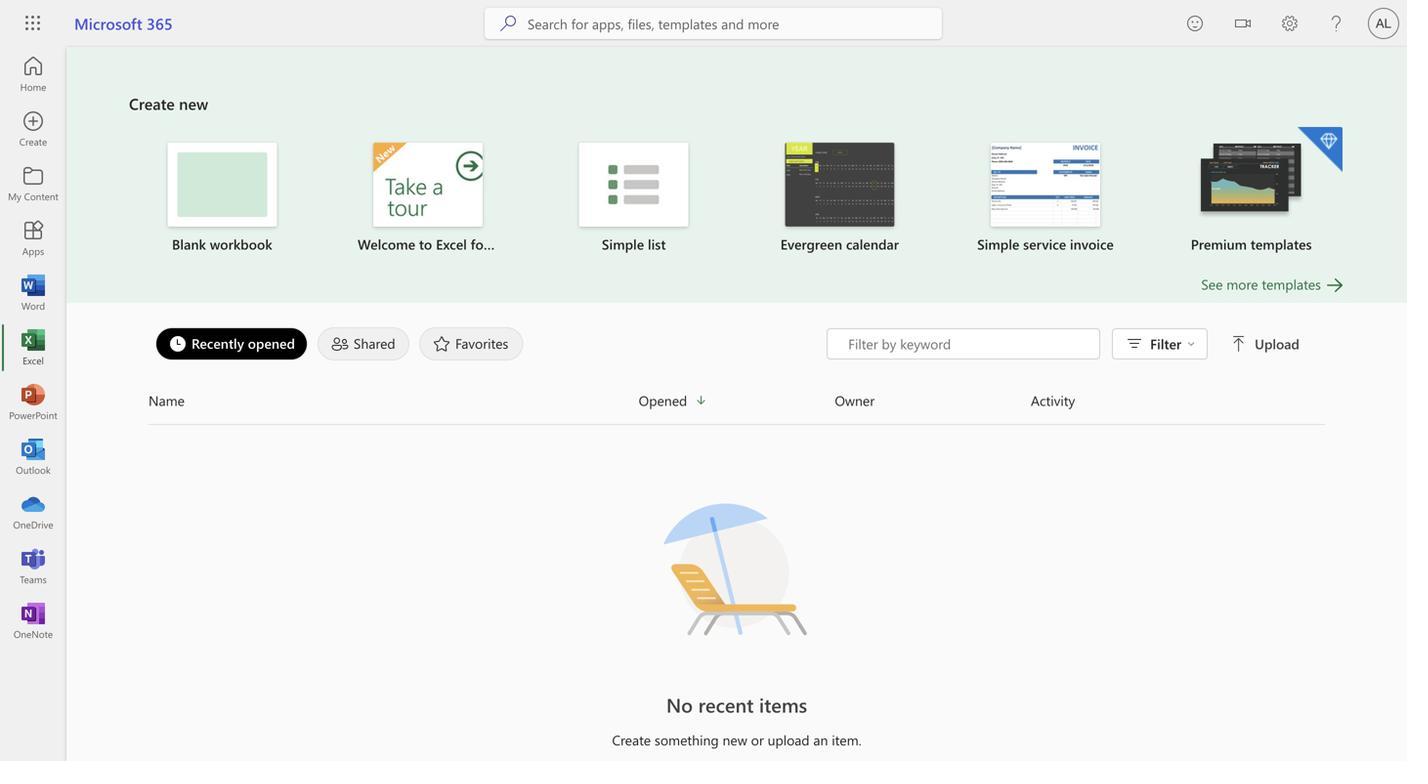 Task type: describe. For each thing, give the bounding box(es) containing it.
for
[[471, 235, 489, 253]]

evergreen
[[781, 235, 843, 253]]

name
[[149, 391, 185, 410]]

the
[[493, 235, 513, 253]]

recent
[[698, 692, 754, 718]]

home image
[[23, 65, 43, 84]]

premium
[[1191, 235, 1247, 253]]

welcome to excel for the web image
[[373, 143, 483, 227]]

favorites element
[[419, 327, 523, 361]]

powerpoint image
[[23, 393, 43, 412]]

simple list element
[[543, 143, 725, 254]]

create new
[[129, 93, 208, 114]]

Filter by keyword text field
[[847, 334, 1090, 354]]

more
[[1227, 275, 1258, 293]]

activity
[[1031, 391, 1075, 410]]

service
[[1023, 235, 1066, 253]]


[[1235, 16, 1251, 31]]

 button
[[1220, 0, 1267, 50]]

microsoft 365
[[74, 13, 173, 34]]

al
[[1376, 16, 1392, 31]]

microsoft
[[74, 13, 142, 34]]

onedrive image
[[23, 502, 43, 522]]

simple list
[[602, 235, 666, 253]]

an
[[814, 731, 828, 749]]

list inside no recent items main content
[[129, 125, 1345, 274]]

excel
[[436, 235, 467, 253]]

apps image
[[23, 229, 43, 248]]

shared
[[354, 334, 396, 352]]

owner button
[[835, 385, 1031, 416]]

simple list image
[[579, 143, 689, 227]]

workbook
[[210, 235, 272, 253]]

evergreen calendar
[[781, 235, 899, 253]]

row inside no recent items main content
[[149, 385, 1325, 425]]

recently
[[192, 334, 244, 352]]

0 horizontal spatial new
[[179, 93, 208, 114]]

welcome
[[358, 235, 415, 253]]

recently opened element
[[155, 327, 308, 361]]

upload
[[1255, 335, 1300, 353]]

filter 
[[1151, 335, 1195, 353]]

premium templates element
[[1160, 127, 1343, 254]]

premium templates
[[1191, 235, 1312, 253]]

welcome to excel for the web element
[[337, 143, 542, 254]]

premium templates image
[[1197, 143, 1306, 220]]

create for create something new or upload an item.
[[612, 731, 651, 749]]

no recent items
[[666, 692, 808, 718]]

items
[[759, 692, 808, 718]]

no recent items main content
[[66, 47, 1407, 761]]

create for create new
[[129, 93, 175, 114]]

recently opened tab
[[151, 327, 313, 361]]

list
[[648, 235, 666, 253]]

simple service invoice image
[[991, 143, 1101, 227]]

onenote image
[[23, 612, 43, 631]]

or
[[751, 731, 764, 749]]



Task type: vqa. For each thing, say whether or not it's contained in the screenshot.
2nd OneDrive from the top
no



Task type: locate. For each thing, give the bounding box(es) containing it.
create left something
[[612, 731, 651, 749]]

web
[[516, 235, 542, 253]]

name button
[[149, 385, 639, 416]]

microsoft 365 banner
[[0, 0, 1407, 50]]


[[1232, 336, 1247, 352]]

simple for simple service invoice
[[977, 235, 1020, 253]]

no recent items status
[[443, 692, 1031, 719]]

simple left service
[[977, 235, 1020, 253]]

something
[[655, 731, 719, 749]]

calendar
[[846, 235, 899, 253]]

new
[[179, 93, 208, 114], [723, 731, 748, 749]]

1 horizontal spatial create
[[612, 731, 651, 749]]

tab list containing recently opened
[[151, 323, 827, 366]]

list containing blank workbook
[[129, 125, 1345, 274]]

navigation
[[0, 47, 66, 649]]

opened button
[[639, 385, 835, 416]]

365
[[147, 13, 173, 34]]

1 vertical spatial new
[[723, 731, 748, 749]]

None search field
[[485, 8, 942, 39]]

blank
[[172, 235, 206, 253]]

create something new or upload an item.
[[612, 731, 862, 749]]

simple for simple list
[[602, 235, 644, 253]]

shared tab
[[313, 327, 414, 361]]

none search field inside microsoft 365 banner
[[485, 8, 942, 39]]

word image
[[23, 283, 43, 303]]

item.
[[832, 731, 862, 749]]

create
[[129, 93, 175, 114], [612, 731, 651, 749]]

templates right more
[[1262, 275, 1321, 293]]

simple service invoice element
[[955, 143, 1137, 254]]

to
[[419, 235, 432, 253]]

simple service invoice
[[977, 235, 1114, 253]]

1 simple from the left
[[602, 235, 644, 253]]

0 vertical spatial create
[[129, 93, 175, 114]]

create down 365
[[129, 93, 175, 114]]

opened
[[248, 334, 295, 352]]

upload
[[768, 731, 810, 749]]

my content image
[[23, 174, 43, 194]]

teams image
[[23, 557, 43, 577]]

1 vertical spatial templates
[[1262, 275, 1321, 293]]

favorites tab
[[414, 327, 528, 361]]

no recent items application
[[0, 47, 1407, 761]]

simple inside 'element'
[[602, 235, 644, 253]]

Search box. Suggestions appear as you type. search field
[[528, 8, 942, 39]]

1 horizontal spatial simple
[[977, 235, 1020, 253]]

2 simple from the left
[[977, 235, 1020, 253]]

al button
[[1361, 0, 1407, 47]]

shared element
[[318, 327, 409, 361]]

list
[[129, 125, 1345, 274]]

tab list
[[151, 323, 827, 366]]

filter
[[1151, 335, 1182, 353]]

activity, column 4 of 4 column header
[[1031, 385, 1325, 416]]

favorites
[[455, 334, 509, 352]]

invoice
[[1070, 235, 1114, 253]]

welcome to excel for the web
[[358, 235, 542, 253]]

blank workbook element
[[131, 143, 313, 254]]


[[1188, 340, 1195, 348]]

status
[[827, 328, 1304, 360]]

simple left list
[[602, 235, 644, 253]]

row
[[149, 385, 1325, 425]]

templates up see more templates button
[[1251, 235, 1312, 253]]

recently opened
[[192, 334, 295, 352]]

1 vertical spatial create
[[612, 731, 651, 749]]

navigation inside the no recent items application
[[0, 47, 66, 649]]

simple
[[602, 235, 644, 253], [977, 235, 1020, 253]]

blank workbook
[[172, 235, 272, 253]]

no
[[666, 692, 693, 718]]

0 horizontal spatial create
[[129, 93, 175, 114]]

0 vertical spatial templates
[[1251, 235, 1312, 253]]

0 horizontal spatial simple
[[602, 235, 644, 253]]

new inside create something new or upload an item. 'status'
[[723, 731, 748, 749]]

empty state icon image
[[649, 480, 825, 656]]

excel image
[[23, 338, 43, 358]]

premium templates diamond image
[[1298, 127, 1343, 172]]

status containing filter
[[827, 328, 1304, 360]]

create image
[[23, 119, 43, 139]]

row containing name
[[149, 385, 1325, 425]]

see
[[1202, 275, 1223, 293]]

templates inside the premium templates element
[[1251, 235, 1312, 253]]

0 vertical spatial new
[[179, 93, 208, 114]]

templates inside see more templates button
[[1262, 275, 1321, 293]]

see more templates button
[[1202, 274, 1345, 295]]

1 horizontal spatial new
[[723, 731, 748, 749]]

opened
[[639, 391, 687, 410]]

evergreen calendar image
[[785, 143, 895, 227]]

create inside 'status'
[[612, 731, 651, 749]]

see more templates
[[1202, 275, 1321, 293]]

outlook image
[[23, 448, 43, 467]]

templates
[[1251, 235, 1312, 253], [1262, 275, 1321, 293]]

evergreen calendar element
[[749, 143, 931, 254]]

 upload
[[1232, 335, 1300, 353]]

owner
[[835, 391, 875, 410]]

tab list inside no recent items main content
[[151, 323, 827, 366]]

create something new or upload an item. status
[[443, 731, 1031, 750]]



